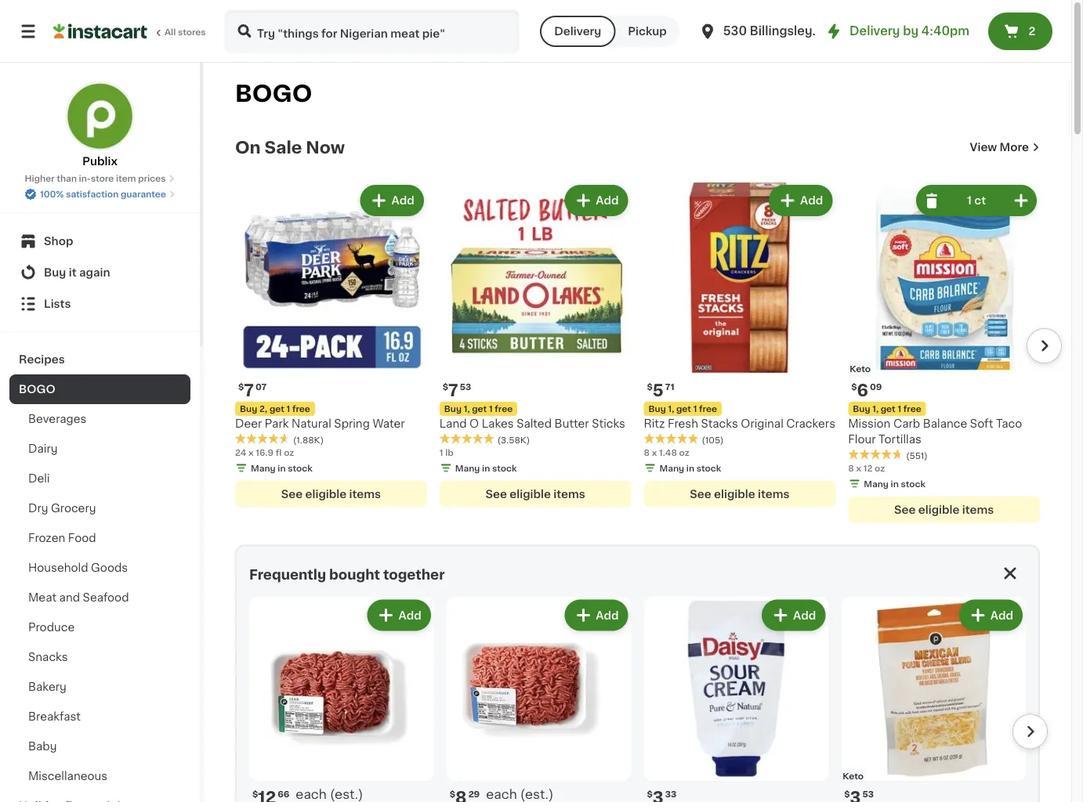 Task type: vqa. For each thing, say whether or not it's contained in the screenshot.
X related to 6
yes



Task type: describe. For each thing, give the bounding box(es) containing it.
8 for 5
[[644, 448, 650, 457]]

crackers
[[786, 418, 836, 429]]

prices
[[138, 174, 166, 183]]

see eligible items button for lakes
[[440, 481, 631, 507]]

again
[[79, 267, 110, 278]]

road
[[815, 25, 847, 37]]

o
[[470, 418, 479, 429]]

buy inside buy it again link
[[44, 267, 66, 278]]

shop link
[[9, 226, 190, 257]]

$ 7 53
[[443, 382, 471, 398]]

stacks
[[701, 418, 738, 429]]

on sale now link
[[235, 138, 345, 157]]

land
[[440, 418, 467, 429]]

stock for natural
[[288, 464, 313, 472]]

frozen
[[28, 533, 65, 544]]

all
[[165, 28, 176, 36]]

fl
[[276, 448, 282, 457]]

buy for ritz fresh stacks original crackers
[[649, 405, 666, 413]]

item carousel region containing 7
[[213, 176, 1062, 532]]

taco
[[996, 418, 1022, 429]]

delivery for delivery by 4:40pm
[[850, 25, 900, 37]]

get for fresh
[[676, 405, 691, 413]]

each for 66
[[296, 789, 327, 801]]

ritz
[[644, 418, 665, 429]]

it
[[69, 267, 77, 278]]

remove mission carb balance soft taco flour tortillas image
[[923, 191, 941, 210]]

spring
[[334, 418, 370, 429]]

sticks
[[592, 418, 625, 429]]

1, for 5
[[668, 405, 674, 413]]

5
[[653, 382, 664, 398]]

0 vertical spatial keto
[[850, 365, 871, 373]]

items for salted
[[554, 489, 585, 499]]

delivery button
[[540, 16, 616, 47]]

and
[[59, 593, 80, 604]]

$12.66 each (estimated) element
[[249, 788, 434, 803]]

$ inside $ 7 07
[[238, 383, 244, 391]]

53 inside the frequently bought together section
[[863, 790, 874, 799]]

lakes
[[482, 418, 514, 429]]

see eligible items button for stacks
[[644, 481, 836, 507]]

view more link
[[970, 140, 1040, 155]]

miscellaneous
[[28, 771, 107, 782]]

publix link
[[65, 82, 134, 169]]

1, for 7
[[464, 405, 470, 413]]

sale
[[265, 139, 302, 156]]

deer
[[235, 418, 262, 429]]

2,
[[259, 405, 267, 413]]

view more
[[970, 142, 1029, 153]]

buy for mission carb balance soft taco flour tortillas
[[853, 405, 870, 413]]

lb
[[445, 448, 454, 457]]

fresh
[[668, 418, 698, 429]]

530 billingsley road
[[723, 25, 847, 37]]

keto inside the frequently bought together section
[[843, 772, 864, 781]]

grocery
[[51, 503, 96, 514]]

buy it again link
[[9, 257, 190, 288]]

goods
[[91, 563, 128, 574]]

stock for lakes
[[492, 464, 517, 472]]

frozen food
[[28, 533, 96, 544]]

see eligible items for lakes
[[486, 489, 585, 499]]

oz for 6
[[875, 464, 885, 472]]

on
[[235, 139, 261, 156]]

eligible for balance
[[919, 504, 960, 515]]

deli link
[[9, 464, 190, 494]]

item carousel region containing each (est.)
[[227, 590, 1048, 803]]

by
[[903, 25, 919, 37]]

items for original
[[758, 489, 790, 499]]

(1.88k)
[[293, 436, 324, 444]]

increment quantity of mission carb balance soft taco flour tortillas image
[[1012, 191, 1031, 210]]

items for spring
[[349, 489, 381, 499]]

all stores link
[[53, 9, 207, 53]]

get for park
[[270, 405, 284, 413]]

lists
[[44, 299, 71, 310]]

530
[[723, 25, 747, 37]]

guarantee
[[121, 190, 166, 199]]

x for 6
[[856, 464, 861, 472]]

1 left lb at the left bottom of page
[[440, 448, 443, 457]]

get for o
[[472, 405, 487, 413]]

24
[[235, 448, 246, 457]]

1 ct
[[967, 195, 986, 206]]

$ 6 09
[[851, 382, 882, 398]]

free for balance
[[904, 405, 922, 413]]

4:40pm
[[922, 25, 970, 37]]

buy 1, get 1 free for 5
[[649, 405, 717, 413]]

product group containing 6
[[848, 182, 1040, 523]]

dairy link
[[9, 434, 190, 464]]

12
[[864, 464, 873, 472]]

Search field
[[226, 11, 518, 52]]

all stores
[[165, 28, 206, 36]]

snacks link
[[9, 643, 190, 673]]

pickup
[[628, 26, 667, 37]]

29
[[468, 790, 480, 799]]

billingsley
[[750, 25, 813, 37]]

6
[[857, 382, 868, 398]]

instacart logo image
[[53, 22, 147, 41]]

service type group
[[540, 16, 679, 47]]

store
[[91, 174, 114, 183]]

oz for 5
[[679, 448, 690, 457]]

many for land
[[455, 464, 480, 472]]

buy for deer park natural spring water
[[240, 405, 257, 413]]

bakery
[[28, 682, 66, 693]]

frozen food link
[[9, 524, 190, 553]]

bought
[[329, 568, 380, 581]]

each for 29
[[486, 789, 517, 801]]

bogo link
[[9, 375, 190, 404]]

ct
[[975, 195, 986, 206]]

1 for ritz fresh stacks original crackers
[[693, 405, 697, 413]]

8 x 1.48 oz
[[644, 448, 690, 457]]

stock for stacks
[[697, 464, 721, 472]]

2
[[1029, 26, 1036, 37]]

many in stock for o
[[455, 464, 517, 472]]

16.9
[[256, 448, 274, 457]]

2 button
[[988, 13, 1053, 50]]

frequently bought together section
[[227, 545, 1048, 803]]

delivery by 4:40pm
[[850, 25, 970, 37]]

in for park
[[278, 464, 286, 472]]

stock for balance
[[901, 480, 926, 488]]

free for stacks
[[699, 405, 717, 413]]

see eligible items button for natural
[[235, 481, 427, 507]]

100% satisfaction guarantee
[[40, 190, 166, 199]]

lists link
[[9, 288, 190, 320]]

delivery by 4:40pm link
[[825, 22, 970, 41]]

breakfast
[[28, 712, 81, 723]]

higher than in-store item prices
[[25, 174, 166, 183]]

many for mission
[[864, 480, 889, 488]]

many in stock for carb
[[864, 480, 926, 488]]

each (est.) for 66
[[296, 789, 363, 801]]

many in stock for fresh
[[660, 464, 721, 472]]

household goods
[[28, 563, 128, 574]]



Task type: locate. For each thing, give the bounding box(es) containing it.
0 horizontal spatial 8
[[644, 448, 650, 457]]

bakery link
[[9, 673, 190, 702]]

oz right the 1.48
[[679, 448, 690, 457]]

each (est.) inside "$8.29 each (estimated)" element
[[486, 789, 554, 801]]

in down tortillas
[[891, 480, 899, 488]]

7 up land
[[448, 382, 458, 398]]

1 horizontal spatial bogo
[[235, 83, 312, 105]]

delivery inside button
[[554, 26, 601, 37]]

see for carb
[[894, 504, 916, 515]]

each right 66 at bottom
[[296, 789, 327, 801]]

100%
[[40, 190, 64, 199]]

get
[[270, 405, 284, 413], [472, 405, 487, 413], [676, 405, 691, 413], [881, 405, 896, 413]]

$ inside '$ 6 09'
[[851, 383, 857, 391]]

buy 1, get 1 free up o
[[444, 405, 513, 413]]

miscellaneous link
[[9, 762, 190, 792]]

1 horizontal spatial 8
[[848, 464, 854, 472]]

0 horizontal spatial each
[[296, 789, 327, 801]]

snacks
[[28, 652, 68, 663]]

buy 1, get 1 free for 7
[[444, 405, 513, 413]]

see down '(3.58k)'
[[486, 489, 507, 499]]

1 horizontal spatial each (est.)
[[486, 789, 554, 801]]

7
[[244, 382, 254, 398], [448, 382, 458, 398]]

natural
[[292, 418, 331, 429]]

66
[[278, 790, 290, 799]]

2 horizontal spatial buy 1, get 1 free
[[853, 405, 922, 413]]

see eligible items down "(105)"
[[690, 489, 790, 499]]

2 horizontal spatial x
[[856, 464, 861, 472]]

get up o
[[472, 405, 487, 413]]

see eligible items for balance
[[894, 504, 994, 515]]

satisfaction
[[66, 190, 119, 199]]

1, up fresh
[[668, 405, 674, 413]]

0 horizontal spatial each (est.)
[[296, 789, 363, 801]]

2 (est.) from the left
[[520, 789, 554, 801]]

more
[[1000, 142, 1029, 153]]

many down 24 x 16.9 fl oz
[[251, 464, 276, 472]]

buy 2, get 1 free
[[240, 405, 310, 413]]

many down the 1.48
[[660, 464, 684, 472]]

recipes
[[19, 354, 65, 365]]

each (est.)
[[296, 789, 363, 801], [486, 789, 554, 801]]

in for o
[[482, 464, 490, 472]]

many for ritz
[[660, 464, 684, 472]]

x right the 24
[[249, 448, 254, 457]]

buy up land
[[444, 405, 462, 413]]

buy 1, get 1 free up mission
[[853, 405, 922, 413]]

many for deer
[[251, 464, 276, 472]]

see for park
[[281, 489, 303, 499]]

stock down '(3.58k)'
[[492, 464, 517, 472]]

many down 12
[[864, 480, 889, 488]]

in down lakes
[[482, 464, 490, 472]]

0 vertical spatial 53
[[460, 383, 471, 391]]

see down 'fl'
[[281, 489, 303, 499]]

1 horizontal spatial 53
[[863, 790, 874, 799]]

add button
[[362, 187, 422, 215], [566, 187, 627, 215], [771, 187, 831, 215], [369, 601, 429, 630], [566, 601, 627, 630], [763, 601, 824, 630], [961, 601, 1021, 630]]

x left the 1.48
[[652, 448, 657, 457]]

item carousel region
[[213, 176, 1062, 532], [227, 590, 1048, 803]]

get up the carb
[[881, 405, 896, 413]]

in down 8 x 1.48 oz
[[687, 464, 695, 472]]

1 left ct
[[967, 195, 972, 206]]

(105)
[[702, 436, 724, 444]]

1 horizontal spatial 1,
[[668, 405, 674, 413]]

mission
[[848, 418, 891, 429]]

1 get from the left
[[270, 405, 284, 413]]

eligible down (551)
[[919, 504, 960, 515]]

delivery left by
[[850, 25, 900, 37]]

many in stock down the 1.48
[[660, 464, 721, 472]]

in for carb
[[891, 480, 899, 488]]

items
[[349, 489, 381, 499], [554, 489, 585, 499], [758, 489, 790, 499], [962, 504, 994, 515]]

free for lakes
[[495, 405, 513, 413]]

3 free from the left
[[699, 405, 717, 413]]

see for fresh
[[690, 489, 711, 499]]

bogo up sale
[[235, 83, 312, 105]]

recipes link
[[9, 345, 190, 375]]

together
[[383, 568, 445, 581]]

buy left it
[[44, 267, 66, 278]]

produce link
[[9, 613, 190, 643]]

1, for 6
[[873, 405, 879, 413]]

buy left 2, in the bottom left of the page
[[240, 405, 257, 413]]

2 7 from the left
[[448, 382, 458, 398]]

0 horizontal spatial oz
[[284, 448, 294, 457]]

eligible for natural
[[305, 489, 347, 499]]

4 get from the left
[[881, 405, 896, 413]]

8 for 6
[[848, 464, 854, 472]]

household
[[28, 563, 88, 574]]

deer park natural spring water
[[235, 418, 405, 429]]

see down (551)
[[894, 504, 916, 515]]

07
[[256, 383, 267, 391]]

delivery left pickup at the right of the page
[[554, 26, 601, 37]]

butter
[[555, 418, 589, 429]]

produce
[[28, 622, 75, 633]]

see eligible items down '(3.58k)'
[[486, 489, 585, 499]]

buy for land o lakes salted butter sticks
[[444, 405, 462, 413]]

see for o
[[486, 489, 507, 499]]

0 horizontal spatial (est.)
[[330, 789, 363, 801]]

53 inside the '$ 7 53'
[[460, 383, 471, 391]]

1 for mission carb balance soft taco flour tortillas
[[898, 405, 901, 413]]

mission carb balance soft taco flour tortillas
[[848, 418, 1022, 445]]

(est.) inside "$8.29 each (estimated)" element
[[520, 789, 554, 801]]

salted
[[517, 418, 552, 429]]

meat and seafood link
[[9, 583, 190, 613]]

buy up ritz
[[649, 405, 666, 413]]

1 vertical spatial 8
[[848, 464, 854, 472]]

0 horizontal spatial x
[[249, 448, 254, 457]]

stores
[[178, 28, 206, 36]]

100% satisfaction guarantee button
[[24, 185, 175, 201]]

8 left 12
[[848, 464, 854, 472]]

in
[[278, 464, 286, 472], [482, 464, 490, 472], [687, 464, 695, 472], [891, 480, 899, 488]]

meat and seafood
[[28, 593, 129, 604]]

each (est.) right 66 at bottom
[[296, 789, 363, 801]]

higher
[[25, 174, 55, 183]]

(551)
[[906, 451, 928, 460]]

buy up mission
[[853, 405, 870, 413]]

frequently bought together
[[249, 568, 445, 581]]

1 each from the left
[[296, 789, 327, 801]]

add
[[392, 195, 414, 206], [596, 195, 619, 206], [800, 195, 823, 206], [399, 610, 422, 621], [596, 610, 619, 621], [793, 610, 816, 621], [991, 610, 1013, 621]]

0 horizontal spatial 53
[[460, 383, 471, 391]]

3 get from the left
[[676, 405, 691, 413]]

1 each (est.) from the left
[[296, 789, 363, 801]]

24 x 16.9 fl oz
[[235, 448, 294, 457]]

many in stock down 12
[[864, 480, 926, 488]]

1 free from the left
[[292, 405, 310, 413]]

1 1, from the left
[[464, 405, 470, 413]]

in for fresh
[[687, 464, 695, 472]]

1 horizontal spatial buy 1, get 1 free
[[649, 405, 717, 413]]

than
[[57, 174, 77, 183]]

stock down "(1.88k)" on the bottom
[[288, 464, 313, 472]]

x left 12
[[856, 464, 861, 472]]

0 horizontal spatial 7
[[244, 382, 254, 398]]

stock down (551)
[[901, 480, 926, 488]]

(est.) inside '$12.66 each (estimated)' element
[[330, 789, 363, 801]]

2 1, from the left
[[668, 405, 674, 413]]

7 left the "07"
[[244, 382, 254, 398]]

in down 'fl'
[[278, 464, 286, 472]]

(est.) right 66 at bottom
[[330, 789, 363, 801]]

0 horizontal spatial 1,
[[464, 405, 470, 413]]

baby
[[28, 742, 57, 752]]

product group containing 5
[[644, 182, 836, 507]]

1 for land o lakes salted butter sticks
[[489, 405, 493, 413]]

4 free from the left
[[904, 405, 922, 413]]

see down "(105)"
[[690, 489, 711, 499]]

many down o
[[455, 464, 480, 472]]

see eligible items down "(1.88k)" on the bottom
[[281, 489, 381, 499]]

eligible for stacks
[[714, 489, 755, 499]]

each
[[296, 789, 327, 801], [486, 789, 517, 801]]

many in stock for park
[[251, 464, 313, 472]]

$ inside the '$ 7 53'
[[443, 383, 448, 391]]

publix
[[82, 156, 117, 167]]

each (est.) for 29
[[486, 789, 554, 801]]

1 (est.) from the left
[[330, 789, 363, 801]]

each (est.) inside '$12.66 each (estimated)' element
[[296, 789, 363, 801]]

1 vertical spatial item carousel region
[[227, 590, 1048, 803]]

1 buy 1, get 1 free from the left
[[444, 405, 513, 413]]

3 buy 1, get 1 free from the left
[[853, 405, 922, 413]]

0 horizontal spatial delivery
[[554, 26, 601, 37]]

eligible for lakes
[[510, 489, 551, 499]]

1 up the carb
[[898, 405, 901, 413]]

carb
[[894, 418, 920, 429]]

x for 7
[[249, 448, 254, 457]]

1 horizontal spatial (est.)
[[520, 789, 554, 801]]

8 left the 1.48
[[644, 448, 650, 457]]

(est.) for 66
[[330, 789, 363, 801]]

1.48
[[659, 448, 677, 457]]

1 up park
[[287, 405, 290, 413]]

eligible down "(1.88k)" on the bottom
[[305, 489, 347, 499]]

each (est.) right 29
[[486, 789, 554, 801]]

1, up o
[[464, 405, 470, 413]]

see eligible items button down '(3.58k)'
[[440, 481, 631, 507]]

2 buy 1, get 1 free from the left
[[649, 405, 717, 413]]

delivery for delivery
[[554, 26, 601, 37]]

free up natural
[[292, 405, 310, 413]]

higher than in-store item prices link
[[25, 172, 175, 185]]

2 each (est.) from the left
[[486, 789, 554, 801]]

many
[[251, 464, 276, 472], [455, 464, 480, 472], [660, 464, 684, 472], [864, 480, 889, 488]]

7 for land
[[448, 382, 458, 398]]

many in stock down 'fl'
[[251, 464, 313, 472]]

balance
[[923, 418, 967, 429]]

buy 1, get 1 free for 6
[[853, 405, 922, 413]]

1 vertical spatial bogo
[[19, 384, 55, 395]]

each right 29
[[486, 789, 517, 801]]

flour
[[848, 434, 876, 445]]

beverages
[[28, 414, 86, 425]]

0 horizontal spatial buy 1, get 1 free
[[444, 405, 513, 413]]

bogo down recipes
[[19, 384, 55, 395]]

3 1, from the left
[[873, 405, 879, 413]]

1 horizontal spatial 7
[[448, 382, 458, 398]]

publix logo image
[[65, 82, 134, 150]]

oz right 12
[[875, 464, 885, 472]]

get for carb
[[881, 405, 896, 413]]

1 vertical spatial 53
[[863, 790, 874, 799]]

eligible down '(3.58k)'
[[510, 489, 551, 499]]

free up stacks
[[699, 405, 717, 413]]

7 for deer
[[244, 382, 254, 398]]

x for 5
[[652, 448, 657, 457]]

free for natural
[[292, 405, 310, 413]]

0 vertical spatial item carousel region
[[213, 176, 1062, 532]]

0 horizontal spatial bogo
[[19, 384, 55, 395]]

park
[[265, 418, 289, 429]]

1 7 from the left
[[244, 382, 254, 398]]

0 vertical spatial bogo
[[235, 83, 312, 105]]

(est.) right 29
[[520, 789, 554, 801]]

see eligible items for natural
[[281, 489, 381, 499]]

items for soft
[[962, 504, 994, 515]]

soft
[[970, 418, 993, 429]]

2 horizontal spatial 1,
[[873, 405, 879, 413]]

get up fresh
[[676, 405, 691, 413]]

meat
[[28, 593, 56, 604]]

buy 1, get 1 free up fresh
[[649, 405, 717, 413]]

$ 5 71
[[647, 382, 674, 398]]

item
[[116, 174, 136, 183]]

water
[[373, 418, 405, 429]]

$8.29 each (estimated) element
[[447, 788, 631, 803]]

(est.)
[[330, 789, 363, 801], [520, 789, 554, 801]]

1 horizontal spatial each
[[486, 789, 517, 801]]

see eligible items for stacks
[[690, 489, 790, 499]]

2 get from the left
[[472, 405, 487, 413]]

1 horizontal spatial x
[[652, 448, 657, 457]]

71
[[665, 383, 674, 391]]

None search field
[[224, 9, 520, 53]]

2 each from the left
[[486, 789, 517, 801]]

original
[[741, 418, 784, 429]]

0 vertical spatial 8
[[644, 448, 650, 457]]

1 vertical spatial keto
[[843, 772, 864, 781]]

pickup button
[[616, 16, 679, 47]]

free
[[292, 405, 310, 413], [495, 405, 513, 413], [699, 405, 717, 413], [904, 405, 922, 413]]

get right 2, in the bottom left of the page
[[270, 405, 284, 413]]

see eligible items down (551)
[[894, 504, 994, 515]]

free up lakes
[[495, 405, 513, 413]]

see eligible items button down (551)
[[848, 496, 1040, 523]]

bogo inside bogo link
[[19, 384, 55, 395]]

1 lb
[[440, 448, 454, 457]]

free up the carb
[[904, 405, 922, 413]]

many in stock down '(3.58k)'
[[455, 464, 517, 472]]

53
[[460, 383, 471, 391], [863, 790, 874, 799]]

1 up lakes
[[489, 405, 493, 413]]

$ inside $ 5 71
[[647, 383, 653, 391]]

see eligible items button down "(105)"
[[644, 481, 836, 507]]

now
[[306, 139, 345, 156]]

in-
[[79, 174, 91, 183]]

on sale now
[[235, 139, 345, 156]]

33
[[665, 790, 677, 799]]

land o lakes salted butter sticks
[[440, 418, 625, 429]]

1 up fresh
[[693, 405, 697, 413]]

frequently
[[249, 568, 326, 581]]

stock down "(105)"
[[697, 464, 721, 472]]

buy it again
[[44, 267, 110, 278]]

(est.) for 29
[[520, 789, 554, 801]]

2 horizontal spatial oz
[[875, 464, 885, 472]]

$ 7 07
[[238, 382, 267, 398]]

1 for deer park natural spring water
[[287, 405, 290, 413]]

1, up mission
[[873, 405, 879, 413]]

eligible down "(105)"
[[714, 489, 755, 499]]

1 horizontal spatial oz
[[679, 448, 690, 457]]

see eligible items button down "(1.88k)" on the bottom
[[235, 481, 427, 507]]

oz right 'fl'
[[284, 448, 294, 457]]

2 free from the left
[[495, 405, 513, 413]]

see eligible items button for balance
[[848, 496, 1040, 523]]

product group
[[235, 182, 427, 507], [440, 182, 631, 507], [644, 182, 836, 507], [848, 182, 1040, 523], [249, 597, 434, 803], [447, 597, 631, 803], [644, 597, 829, 803], [841, 597, 1026, 803]]

1 horizontal spatial delivery
[[850, 25, 900, 37]]



